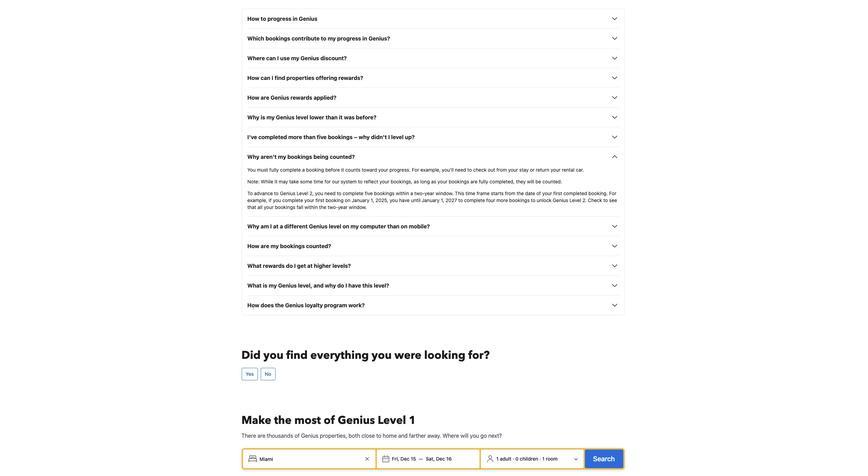 Task type: vqa. For each thing, say whether or not it's contained in the screenshot.
the leftmost the We Price Match dropdown button
no



Task type: locate. For each thing, give the bounding box(es) containing it.
complete up take
[[280, 167, 301, 173]]

i inside 'dropdown button'
[[277, 55, 279, 61]]

2 1, from the left
[[441, 197, 445, 203]]

two- up the why am i at a different genius level on my computer than on mobile?
[[328, 204, 338, 210]]

rewards down properties
[[291, 95, 313, 101]]

of
[[537, 190, 541, 196], [324, 413, 335, 428], [295, 433, 300, 439]]

2 horizontal spatial level
[[570, 197, 582, 203]]

progress inside dropdown button
[[268, 16, 292, 22]]

can left use
[[266, 55, 276, 61]]

why up i've
[[248, 114, 260, 121]]

2 · from the left
[[540, 456, 542, 462]]

level left 2.
[[570, 197, 582, 203]]

0 vertical spatial in
[[293, 16, 298, 22]]

of for both
[[295, 433, 300, 439]]

0 horizontal spatial why
[[325, 283, 336, 289]]

0 vertical spatial than
[[326, 114, 338, 121]]

1 left room
[[543, 456, 545, 462]]

you
[[248, 167, 256, 173]]

return
[[536, 167, 550, 173]]

looking
[[425, 348, 466, 363]]

what rewards do i get at higher levels? button
[[248, 262, 619, 270]]

where right away.
[[443, 433, 459, 439]]

at right get
[[308, 263, 313, 269]]

0 vertical spatial two-
[[415, 190, 425, 196]]

computer
[[360, 223, 386, 230]]

1 horizontal spatial than
[[326, 114, 338, 121]]

0 vertical spatial a
[[302, 167, 305, 173]]

reflect
[[364, 179, 379, 185]]

a up some
[[302, 167, 305, 173]]

yes button
[[242, 368, 258, 380]]

how for how are genius rewards applied?
[[248, 95, 260, 101]]

completed
[[259, 134, 287, 140], [564, 190, 588, 196]]

are inside dropdown button
[[261, 243, 270, 249]]

1 vertical spatial example,
[[248, 197, 268, 203]]

genius inside why am i at a different genius level on my computer than on mobile? dropdown button
[[309, 223, 328, 230]]

from right 'starts'
[[505, 190, 516, 196]]

1 vertical spatial and
[[399, 433, 408, 439]]

more down 'starts'
[[497, 197, 508, 203]]

four
[[487, 197, 496, 203]]

is inside dropdown button
[[261, 114, 265, 121]]

this
[[455, 190, 465, 196]]

level up home
[[378, 413, 406, 428]]

as right long
[[432, 179, 437, 185]]

do inside what is my genius level, and why do i have this level? dropdown button
[[338, 283, 344, 289]]

it left the was
[[339, 114, 343, 121]]

out
[[488, 167, 496, 173]]

than
[[326, 114, 338, 121], [304, 134, 316, 140], [388, 223, 400, 230]]

how does the genius loyalty program work? button
[[248, 301, 619, 310]]

make
[[242, 413, 272, 428]]

five up being
[[317, 134, 327, 140]]

of for 1
[[324, 413, 335, 428]]

counted? inside dropdown button
[[330, 154, 355, 160]]

my inside 'dropdown button'
[[291, 55, 300, 61]]

0 horizontal spatial need
[[325, 190, 336, 196]]

within right fall
[[305, 204, 318, 210]]

2 vertical spatial than
[[388, 223, 400, 230]]

completed up "aren't"
[[259, 134, 287, 140]]

1 what from the top
[[248, 263, 262, 269]]

can inside dropdown button
[[261, 75, 271, 81]]

search button
[[585, 450, 624, 468]]

1 up farther
[[409, 413, 416, 428]]

and right home
[[399, 433, 408, 439]]

search
[[594, 455, 615, 463]]

is for why
[[261, 114, 265, 121]]

0 horizontal spatial for
[[412, 167, 420, 173]]

1 horizontal spatial completed
[[564, 190, 588, 196]]

take
[[290, 179, 299, 185]]

1 vertical spatial why
[[325, 283, 336, 289]]

why inside 'why is my genius level lower than it was before?' dropdown button
[[248, 114, 260, 121]]

counts
[[346, 167, 361, 173]]

was
[[344, 114, 355, 121]]

at inside why am i at a different genius level on my computer than on mobile? dropdown button
[[273, 223, 279, 230]]

you right 2025,
[[390, 197, 398, 203]]

sat,
[[426, 456, 435, 462]]

2 what from the top
[[248, 283, 262, 289]]

as
[[414, 179, 419, 185], [432, 179, 437, 185]]

and right level,
[[314, 283, 324, 289]]

0 horizontal spatial than
[[304, 134, 316, 140]]

0 horizontal spatial completed
[[259, 134, 287, 140]]

0 vertical spatial why
[[248, 114, 260, 121]]

time
[[314, 179, 324, 185], [466, 190, 476, 196]]

0 horizontal spatial two-
[[328, 204, 338, 210]]

than down why is my genius level lower than it was before?
[[304, 134, 316, 140]]

fully up frame
[[479, 179, 489, 185]]

counted? up higher
[[306, 243, 331, 249]]

five inside to advance to genius level 2, you need to complete five bookings within a two-year window. this time frame starts from the date of your first completed booking. for example, if you complete your first booking on january 1, 2025, you have until january 1, 2027 to complete four more bookings to unlock genius level 2. check to see that all your bookings fall within the two-year window.
[[365, 190, 373, 196]]

to right contribute
[[321, 35, 327, 42]]

0 horizontal spatial do
[[286, 263, 293, 269]]

need inside to advance to genius level 2, you need to complete five bookings within a two-year window. this time frame starts from the date of your first completed booking. for example, if you complete your first booking on january 1, 2025, you have until january 1, 2027 to complete four more bookings to unlock genius level 2. check to see that all your bookings fall within the two-year window.
[[325, 190, 336, 196]]

there
[[242, 433, 256, 439]]

will left "go" at the right bottom of page
[[461, 433, 469, 439]]

while
[[261, 179, 274, 185]]

to down this at the right of page
[[459, 197, 463, 203]]

within down bookings,
[[396, 190, 409, 196]]

2 horizontal spatial 1
[[543, 456, 545, 462]]

2 horizontal spatial level
[[392, 134, 404, 140]]

on down system on the top left
[[345, 197, 351, 203]]

where can i use my genius discount? button
[[248, 54, 619, 62]]

1 vertical spatial do
[[338, 283, 344, 289]]

why
[[248, 114, 260, 121], [248, 154, 260, 160], [248, 223, 260, 230]]

1 horizontal spatial time
[[466, 190, 476, 196]]

0 horizontal spatial january
[[352, 197, 370, 203]]

0 vertical spatial window.
[[436, 190, 454, 196]]

1 horizontal spatial in
[[363, 35, 368, 42]]

to
[[261, 16, 266, 22], [321, 35, 327, 42], [468, 167, 472, 173], [358, 179, 363, 185], [274, 190, 279, 196], [337, 190, 342, 196], [459, 197, 463, 203], [531, 197, 536, 203], [604, 197, 608, 203], [377, 433, 382, 439]]

have inside dropdown button
[[349, 283, 361, 289]]

more up why aren't my bookings being counted?
[[289, 134, 302, 140]]

my left "computer"
[[351, 223, 359, 230]]

you right if
[[273, 197, 281, 203]]

for?
[[469, 348, 490, 363]]

1
[[409, 413, 416, 428], [497, 456, 499, 462], [543, 456, 545, 462]]

i left use
[[277, 55, 279, 61]]

3 why from the top
[[248, 223, 260, 230]]

1 vertical spatial more
[[497, 197, 508, 203]]

work?
[[349, 302, 365, 308]]

unlock
[[537, 197, 552, 203]]

1, left 2027
[[441, 197, 445, 203]]

i down levels?
[[346, 283, 347, 289]]

my down how are genius rewards applied?
[[267, 114, 275, 121]]

1 vertical spatial than
[[304, 134, 316, 140]]

a inside to advance to genius level 2, you need to complete five bookings within a two-year window. this time frame starts from the date of your first completed booking. for example, if you complete your first booking on january 1, 2025, you have until january 1, 2027 to complete four more bookings to unlock genius level 2. check to see that all your bookings fall within the two-year window.
[[411, 190, 413, 196]]

as left long
[[414, 179, 419, 185]]

applied?
[[314, 95, 337, 101]]

in left genius?
[[363, 35, 368, 42]]

of up properties,
[[324, 413, 335, 428]]

can
[[266, 55, 276, 61], [261, 75, 271, 81]]

why up program on the left of the page
[[325, 283, 336, 289]]

of right thousands
[[295, 433, 300, 439]]

january right the until
[[422, 197, 440, 203]]

how can i find properties offering rewards?
[[248, 75, 364, 81]]

at right am
[[273, 223, 279, 230]]

1 vertical spatial of
[[324, 413, 335, 428]]

than inside 'why is my genius level lower than it was before?' dropdown button
[[326, 114, 338, 121]]

1 vertical spatial counted?
[[306, 243, 331, 249]]

0 vertical spatial for
[[412, 167, 420, 173]]

0 horizontal spatial within
[[305, 204, 318, 210]]

0 vertical spatial it
[[339, 114, 343, 121]]

my up "what rewards do i get at higher levels?"
[[271, 243, 279, 249]]

1 how from the top
[[248, 16, 260, 22]]

why for why aren't my bookings being counted?
[[248, 154, 260, 160]]

1 vertical spatial in
[[363, 35, 368, 42]]

booking down being
[[306, 167, 324, 173]]

0 horizontal spatial first
[[316, 197, 325, 203]]

bookings down how to progress in genius on the top left of the page
[[266, 35, 291, 42]]

1 vertical spatial first
[[316, 197, 325, 203]]

which
[[248, 35, 265, 42]]

1 horizontal spatial progress
[[337, 35, 361, 42]]

why up you
[[248, 154, 260, 160]]

are for how are genius rewards applied?
[[261, 95, 270, 101]]

bookings
[[266, 35, 291, 42], [328, 134, 353, 140], [288, 154, 312, 160], [449, 179, 470, 185], [374, 190, 395, 196], [510, 197, 530, 203], [275, 204, 296, 210], [280, 243, 305, 249]]

1 horizontal spatial at
[[308, 263, 313, 269]]

1 vertical spatial find
[[286, 348, 308, 363]]

0 vertical spatial do
[[286, 263, 293, 269]]

5 how from the top
[[248, 302, 260, 308]]

1 vertical spatial progress
[[337, 35, 361, 42]]

2 dec from the left
[[436, 456, 445, 462]]

my inside dropdown button
[[271, 243, 279, 249]]

0 vertical spatial completed
[[259, 134, 287, 140]]

which bookings contribute to my progress in genius? button
[[248, 34, 619, 43]]

five inside dropdown button
[[317, 134, 327, 140]]

0 vertical spatial find
[[275, 75, 285, 81]]

from right the out
[[497, 167, 507, 173]]

booking.
[[589, 190, 608, 196]]

on
[[345, 197, 351, 203], [343, 223, 350, 230], [401, 223, 408, 230]]

1 why from the top
[[248, 114, 260, 121]]

1 horizontal spatial and
[[399, 433, 408, 439]]

dec
[[401, 456, 410, 462], [436, 456, 445, 462]]

on left mobile?
[[401, 223, 408, 230]]

· right "children"
[[540, 456, 542, 462]]

0 horizontal spatial 1
[[409, 413, 416, 428]]

have left this
[[349, 283, 361, 289]]

are inside dropdown button
[[261, 95, 270, 101]]

0 vertical spatial where
[[248, 55, 265, 61]]

1 for make the most of genius level 1
[[409, 413, 416, 428]]

everything
[[311, 348, 369, 363]]

five down reflect
[[365, 190, 373, 196]]

1 vertical spatial where
[[443, 433, 459, 439]]

0 horizontal spatial have
[[349, 283, 361, 289]]

genius left level,
[[278, 283, 297, 289]]

1 horizontal spatial year
[[425, 190, 435, 196]]

0 vertical spatial level
[[297, 190, 309, 196]]

0 vertical spatial can
[[266, 55, 276, 61]]

dec left 15 on the bottom left
[[401, 456, 410, 462]]

counted? inside dropdown button
[[306, 243, 331, 249]]

1 vertical spatial booking
[[326, 197, 344, 203]]

booking inside to advance to genius level 2, you need to complete five bookings within a two-year window. this time frame starts from the date of your first completed booking. for example, if you complete your first booking on january 1, 2025, you have until january 1, 2027 to complete four more bookings to unlock genius level 2. check to see that all your bookings fall within the two-year window.
[[326, 197, 344, 203]]

genius inside how does the genius loyalty program work? dropdown button
[[285, 302, 304, 308]]

0 horizontal spatial year
[[338, 204, 348, 210]]

0 horizontal spatial will
[[461, 433, 469, 439]]

1 vertical spatial will
[[461, 433, 469, 439]]

to up "which"
[[261, 16, 266, 22]]

2 horizontal spatial of
[[537, 190, 541, 196]]

i
[[277, 55, 279, 61], [272, 75, 274, 81], [389, 134, 390, 140], [270, 223, 272, 230], [294, 263, 296, 269], [346, 283, 347, 289]]

to down date
[[531, 197, 536, 203]]

stay
[[520, 167, 529, 173]]

are
[[261, 95, 270, 101], [471, 179, 478, 185], [261, 243, 270, 249], [258, 433, 266, 439]]

1 vertical spatial within
[[305, 204, 318, 210]]

2 how from the top
[[248, 75, 260, 81]]

how for how does the genius loyalty program work?
[[248, 302, 260, 308]]

properties,
[[320, 433, 347, 439]]

1 horizontal spatial will
[[528, 179, 535, 185]]

example, up all
[[248, 197, 268, 203]]

the inside dropdown button
[[275, 302, 284, 308]]

complete down frame
[[465, 197, 485, 203]]

will
[[528, 179, 535, 185], [461, 433, 469, 439]]

i right didn't
[[389, 134, 390, 140]]

1 vertical spatial five
[[365, 190, 373, 196]]

have left the until
[[399, 197, 410, 203]]

how inside dropdown button
[[248, 243, 260, 249]]

0 horizontal spatial fully
[[270, 167, 279, 173]]

1 vertical spatial can
[[261, 75, 271, 81]]

how for how to progress in genius
[[248, 16, 260, 22]]

· left 0
[[513, 456, 515, 462]]

1 horizontal spatial need
[[455, 167, 467, 173]]

1, left 2025,
[[371, 197, 375, 203]]

a
[[302, 167, 305, 173], [411, 190, 413, 196], [280, 223, 283, 230]]

1 vertical spatial level
[[570, 197, 582, 203]]

farther
[[409, 433, 426, 439]]

0 vertical spatial is
[[261, 114, 265, 121]]

genius down properties
[[271, 95, 289, 101]]

be
[[536, 179, 542, 185]]

2 why from the top
[[248, 154, 260, 160]]

being
[[314, 154, 329, 160]]

0 vertical spatial counted?
[[330, 154, 355, 160]]

most
[[295, 413, 321, 428]]

is for what
[[263, 283, 268, 289]]

my right use
[[291, 55, 300, 61]]

completed,
[[490, 179, 515, 185]]

1 vertical spatial from
[[505, 190, 516, 196]]

from inside to advance to genius level 2, you need to complete five bookings within a two-year window. this time frame starts from the date of your first completed booking. for example, if you complete your first booking on january 1, 2025, you have until january 1, 2027 to complete four more bookings to unlock genius level 2. check to see that all your bookings fall within the two-year window.
[[505, 190, 516, 196]]

1 horizontal spatial do
[[338, 283, 344, 289]]

1 vertical spatial have
[[349, 283, 361, 289]]

can inside 'dropdown button'
[[266, 55, 276, 61]]

1 horizontal spatial as
[[432, 179, 437, 185]]

time left for
[[314, 179, 324, 185]]

0 horizontal spatial find
[[275, 75, 285, 81]]

0 horizontal spatial five
[[317, 134, 327, 140]]

the right fall
[[319, 204, 327, 210]]

why for why is my genius level lower than it was before?
[[248, 114, 260, 121]]

why inside why aren't my bookings being counted? dropdown button
[[248, 154, 260, 160]]

bookings inside dropdown button
[[266, 35, 291, 42]]

0 vertical spatial booking
[[306, 167, 324, 173]]

1 vertical spatial level
[[392, 134, 404, 140]]

genius down may
[[280, 190, 296, 196]]

why left am
[[248, 223, 260, 230]]

0 vertical spatial first
[[554, 190, 563, 196]]

i've completed more than five bookings – why didn't i level up? button
[[248, 133, 619, 141]]

it inside dropdown button
[[339, 114, 343, 121]]

i right am
[[270, 223, 272, 230]]

0 horizontal spatial as
[[414, 179, 419, 185]]

and inside dropdown button
[[314, 283, 324, 289]]

loyalty
[[305, 302, 323, 308]]

1 for 1 adult · 0 children · 1 room
[[543, 456, 545, 462]]

0 horizontal spatial 1,
[[371, 197, 375, 203]]

genius inside what is my genius level, and why do i have this level? dropdown button
[[278, 283, 297, 289]]

my up the discount? in the left top of the page
[[328, 35, 336, 42]]

rewards down how are my bookings counted?
[[263, 263, 285, 269]]

1 horizontal spatial find
[[286, 348, 308, 363]]

bookings up 2025,
[[374, 190, 395, 196]]

than inside why am i at a different genius level on my computer than on mobile? dropdown button
[[388, 223, 400, 230]]

a up the until
[[411, 190, 413, 196]]

than right "computer"
[[388, 223, 400, 230]]

of right date
[[537, 190, 541, 196]]

genius?
[[369, 35, 390, 42]]

my up does
[[269, 283, 277, 289]]

were
[[395, 348, 422, 363]]

16
[[447, 456, 452, 462]]

1 horizontal spatial level
[[378, 413, 406, 428]]

is
[[261, 114, 265, 121], [263, 283, 268, 289]]

0 vertical spatial and
[[314, 283, 324, 289]]

2 vertical spatial of
[[295, 433, 300, 439]]

what
[[248, 263, 262, 269], [248, 283, 262, 289]]

do
[[286, 263, 293, 269], [338, 283, 344, 289]]

is inside dropdown button
[[263, 283, 268, 289]]

where inside 'dropdown button'
[[248, 55, 265, 61]]

window. up 2027
[[436, 190, 454, 196]]

1 vertical spatial a
[[411, 190, 413, 196]]

1 vertical spatial time
[[466, 190, 476, 196]]

have
[[399, 197, 410, 203], [349, 283, 361, 289]]

window.
[[436, 190, 454, 196], [349, 204, 367, 210]]

genius up 'both'
[[338, 413, 375, 428]]

fri, dec 15 button
[[390, 453, 419, 465]]

your right reflect
[[380, 179, 390, 185]]

need right you'll
[[455, 167, 467, 173]]

0 horizontal spatial more
[[289, 134, 302, 140]]

both
[[349, 433, 360, 439]]

genius down contribute
[[301, 55, 319, 61]]

time inside to advance to genius level 2, you need to complete five bookings within a two-year window. this time frame starts from the date of your first completed booking. for example, if you complete your first booking on january 1, 2025, you have until january 1, 2027 to complete four more bookings to unlock genius level 2. check to see that all your bookings fall within the two-year window.
[[466, 190, 476, 196]]

1 · from the left
[[513, 456, 515, 462]]

0 vertical spatial have
[[399, 197, 410, 203]]

why inside why am i at a different genius level on my computer than on mobile? dropdown button
[[248, 223, 260, 230]]

for
[[325, 179, 331, 185]]

1 horizontal spatial first
[[554, 190, 563, 196]]

1 vertical spatial rewards
[[263, 263, 285, 269]]

why for why am i at a different genius level on my computer than on mobile?
[[248, 223, 260, 230]]

you up no
[[264, 348, 284, 363]]

five
[[317, 134, 327, 140], [365, 190, 373, 196]]

1 vertical spatial for
[[610, 190, 617, 196]]

1 as from the left
[[414, 179, 419, 185]]

0 horizontal spatial progress
[[268, 16, 292, 22]]

fully right must
[[270, 167, 279, 173]]

3 how from the top
[[248, 95, 260, 101]]

window. up "computer"
[[349, 204, 367, 210]]

progress.
[[390, 167, 411, 173]]

rental
[[562, 167, 575, 173]]

time right this at the right of page
[[466, 190, 476, 196]]

why aren't my bookings being counted?
[[248, 154, 355, 160]]

completed inside i've completed more than five bookings – why didn't i level up? dropdown button
[[259, 134, 287, 140]]

4 how from the top
[[248, 243, 260, 249]]

level,
[[298, 283, 313, 289]]

rewards
[[291, 95, 313, 101], [263, 263, 285, 269]]

example,
[[421, 167, 441, 173], [248, 197, 268, 203]]

0 vertical spatial progress
[[268, 16, 292, 22]]

which bookings contribute to my progress in genius?
[[248, 35, 390, 42]]

bookings down date
[[510, 197, 530, 203]]

a inside dropdown button
[[280, 223, 283, 230]]



Task type: describe. For each thing, give the bounding box(es) containing it.
0 horizontal spatial booking
[[306, 167, 324, 173]]

your down you'll
[[438, 179, 448, 185]]

1 adult · 0 children · 1 room
[[497, 456, 558, 462]]

you left "go" at the right bottom of page
[[470, 433, 479, 439]]

1 horizontal spatial level
[[329, 223, 342, 230]]

1 horizontal spatial where
[[443, 433, 459, 439]]

to advance to genius level 2, you need to complete five bookings within a two-year window. this time frame starts from the date of your first completed booking. for example, if you complete your first booking on january 1, 2025, you have until january 1, 2027 to complete four more bookings to unlock genius level 2. check to see that all your bookings fall within the two-year window.
[[248, 190, 618, 210]]

can for how
[[261, 75, 271, 81]]

you right 2,
[[315, 190, 323, 196]]

bookings left being
[[288, 154, 312, 160]]

can for where
[[266, 55, 276, 61]]

no button
[[261, 368, 276, 380]]

to inside dropdown button
[[261, 16, 266, 22]]

frame
[[477, 190, 490, 196]]

must
[[257, 167, 268, 173]]

2 january from the left
[[422, 197, 440, 203]]

how are my bookings counted?
[[248, 243, 331, 249]]

i up how are genius rewards applied?
[[272, 75, 274, 81]]

my right "aren't"
[[278, 154, 286, 160]]

didn't
[[371, 134, 387, 140]]

1 adult · 0 children · 1 room button
[[484, 452, 581, 466]]

2 vertical spatial it
[[275, 179, 278, 185]]

bookings,
[[391, 179, 413, 185]]

to
[[248, 190, 253, 196]]

how to progress in genius
[[248, 16, 318, 22]]

why is my genius level lower than it was before?
[[248, 114, 377, 121]]

1 horizontal spatial 1
[[497, 456, 499, 462]]

Where are you going? field
[[257, 453, 363, 465]]

2027
[[446, 197, 457, 203]]

1 horizontal spatial two-
[[415, 190, 425, 196]]

why aren't my bookings being counted? button
[[248, 153, 619, 161]]

find inside dropdown button
[[275, 75, 285, 81]]

your left stay on the right of page
[[509, 167, 519, 173]]

in inside dropdown button
[[293, 16, 298, 22]]

up?
[[405, 134, 415, 140]]

how can i find properties offering rewards? button
[[248, 74, 619, 82]]

discount?
[[321, 55, 347, 61]]

fri, dec 15 — sat, dec 16
[[392, 456, 452, 462]]

0 horizontal spatial level
[[297, 190, 309, 196]]

note: while it may take some time for our system to reflect your bookings, as long as your bookings are fully completed, they will be counted.
[[248, 179, 563, 185]]

1 dec from the left
[[401, 456, 410, 462]]

i've
[[248, 134, 257, 140]]

1 vertical spatial year
[[338, 204, 348, 210]]

more inside dropdown button
[[289, 134, 302, 140]]

2 vertical spatial level
[[378, 413, 406, 428]]

sat, dec 16 button
[[423, 453, 455, 465]]

than inside i've completed more than five bookings – why didn't i level up? dropdown button
[[304, 134, 316, 140]]

0 vertical spatial year
[[425, 190, 435, 196]]

what for what rewards do i get at higher levels?
[[248, 263, 262, 269]]

or
[[530, 167, 535, 173]]

have inside to advance to genius level 2, you need to complete five bookings within a two-year window. this time frame starts from the date of your first completed booking. for example, if you complete your first booking on january 1, 2025, you have until january 1, 2027 to complete four more bookings to unlock genius level 2. check to see that all your bookings fall within the two-year window.
[[399, 197, 410, 203]]

0
[[516, 456, 519, 462]]

are for there are thousands of genius properties, both close to home and farther away. where will you go next?
[[258, 433, 266, 439]]

there are thousands of genius properties, both close to home and farther away. where will you go next?
[[242, 433, 502, 439]]

1 january from the left
[[352, 197, 370, 203]]

on inside to advance to genius level 2, you need to complete five bookings within a two-year window. this time frame starts from the date of your first completed booking. for example, if you complete your first booking on january 1, 2025, you have until january 1, 2027 to complete four more bookings to unlock genius level 2. check to see that all your bookings fall within the two-year window.
[[345, 197, 351, 203]]

2,
[[310, 190, 314, 196]]

you left were
[[372, 348, 392, 363]]

genius inside where can i use my genius discount? 'dropdown button'
[[301, 55, 319, 61]]

fall
[[297, 204, 304, 210]]

this
[[363, 283, 373, 289]]

bookings up this at the right of page
[[449, 179, 470, 185]]

how for how can i find properties offering rewards?
[[248, 75, 260, 81]]

how to progress in genius button
[[248, 15, 619, 23]]

complete down system on the top left
[[343, 190, 364, 196]]

why am i at a different genius level on my computer than on mobile? button
[[248, 222, 619, 231]]

at inside what rewards do i get at higher levels? dropdown button
[[308, 263, 313, 269]]

car.
[[576, 167, 585, 173]]

properties
[[287, 75, 315, 81]]

genius down most
[[301, 433, 319, 439]]

complete up fall
[[283, 197, 303, 203]]

your down if
[[264, 204, 274, 210]]

may
[[279, 179, 288, 185]]

advance
[[254, 190, 273, 196]]

to right advance
[[274, 190, 279, 196]]

how are genius rewards applied? button
[[248, 94, 619, 102]]

i inside dropdown button
[[270, 223, 272, 230]]

0 horizontal spatial window.
[[349, 204, 367, 210]]

genius inside how to progress in genius dropdown button
[[299, 16, 318, 22]]

away.
[[428, 433, 442, 439]]

on left "computer"
[[343, 223, 350, 230]]

genius inside 'why is my genius level lower than it was before?' dropdown button
[[276, 114, 295, 121]]

the up thousands
[[274, 413, 292, 428]]

lower
[[310, 114, 325, 121]]

example, inside to advance to genius level 2, you need to complete five bookings within a two-year window. this time frame starts from the date of your first completed booking. for example, if you complete your first booking on january 1, 2025, you have until january 1, 2027 to complete four more bookings to unlock genius level 2. check to see that all your bookings fall within the two-year window.
[[248, 197, 268, 203]]

make the most of genius level 1
[[242, 413, 416, 428]]

am
[[261, 223, 269, 230]]

more inside to advance to genius level 2, you need to complete five bookings within a two-year window. this time frame starts from the date of your first completed booking. for example, if you complete your first booking on january 1, 2025, you have until january 1, 2027 to complete four more bookings to unlock genius level 2. check to see that all your bookings fall within the two-year window.
[[497, 197, 508, 203]]

does
[[261, 302, 274, 308]]

no
[[265, 371, 272, 377]]

system
[[341, 179, 357, 185]]

go
[[481, 433, 487, 439]]

–
[[354, 134, 358, 140]]

2.
[[583, 197, 587, 203]]

bookings left fall
[[275, 204, 296, 210]]

the left date
[[517, 190, 524, 196]]

0 vertical spatial time
[[314, 179, 324, 185]]

of inside to advance to genius level 2, you need to complete five bookings within a two-year window. this time frame starts from the date of your first completed booking. for example, if you complete your first booking on january 1, 2025, you have until january 1, 2027 to complete four more bookings to unlock genius level 2. check to see that all your bookings fall within the two-year window.
[[537, 190, 541, 196]]

to right close
[[377, 433, 382, 439]]

where can i use my genius discount?
[[248, 55, 347, 61]]

get
[[297, 263, 306, 269]]

all
[[258, 204, 263, 210]]

to left "see"
[[604, 197, 608, 203]]

it for before
[[341, 167, 344, 173]]

progress inside dropdown button
[[337, 35, 361, 42]]

0 vertical spatial will
[[528, 179, 535, 185]]

bookings left –
[[328, 134, 353, 140]]

fri,
[[392, 456, 400, 462]]

in inside dropdown button
[[363, 35, 368, 42]]

if
[[269, 197, 272, 203]]

0 vertical spatial level
[[296, 114, 309, 121]]

levels?
[[333, 263, 351, 269]]

until
[[411, 197, 421, 203]]

program
[[325, 302, 347, 308]]

why is my genius level lower than it was before? button
[[248, 113, 619, 122]]

—
[[419, 456, 423, 462]]

what for what is my genius level, and why do i have this level?
[[248, 283, 262, 289]]

they
[[516, 179, 526, 185]]

offering
[[316, 75, 337, 81]]

use
[[280, 55, 290, 61]]

1 1, from the left
[[371, 197, 375, 203]]

for inside to advance to genius level 2, you need to complete five bookings within a two-year window. this time frame starts from the date of your first completed booking. for example, if you complete your first booking on january 1, 2025, you have until january 1, 2027 to complete four more bookings to unlock genius level 2. check to see that all your bookings fall within the two-year window.
[[610, 190, 617, 196]]

how for how are my bookings counted?
[[248, 243, 260, 249]]

your up unlock
[[543, 190, 553, 196]]

bookings inside dropdown button
[[280, 243, 305, 249]]

your right toward
[[379, 167, 389, 173]]

your up counted.
[[551, 167, 561, 173]]

level inside dropdown button
[[392, 134, 404, 140]]

it for than
[[339, 114, 343, 121]]

0 vertical spatial need
[[455, 167, 467, 173]]

genius inside the how are genius rewards applied? dropdown button
[[271, 95, 289, 101]]

2 as from the left
[[432, 179, 437, 185]]

do inside what rewards do i get at higher levels? dropdown button
[[286, 263, 293, 269]]

room
[[546, 456, 558, 462]]

1 vertical spatial two-
[[328, 204, 338, 210]]

how are my bookings counted? button
[[248, 242, 619, 250]]

rewards?
[[339, 75, 364, 81]]

toward
[[362, 167, 377, 173]]

check
[[589, 197, 603, 203]]

a for you must fully complete a booking before it counts toward your progress. for example, you'll need to check out from your stay or return your rental car.
[[302, 167, 305, 173]]

a for why am i at a different genius level on my computer than on mobile?
[[280, 223, 283, 230]]

genius right unlock
[[553, 197, 569, 203]]

you'll
[[442, 167, 454, 173]]

1 horizontal spatial rewards
[[291, 95, 313, 101]]

you must fully complete a booking before it counts toward your progress. for example, you'll need to check out from your stay or return your rental car.
[[248, 167, 585, 173]]

some
[[300, 179, 313, 185]]

our
[[332, 179, 340, 185]]

0 vertical spatial example,
[[421, 167, 441, 173]]

did
[[242, 348, 261, 363]]

why am i at a different genius level on my computer than on mobile?
[[248, 223, 430, 230]]

your down 2,
[[305, 197, 315, 203]]

0 vertical spatial from
[[497, 167, 507, 173]]

2025,
[[376, 197, 389, 203]]

15
[[411, 456, 416, 462]]

0 vertical spatial why
[[359, 134, 370, 140]]

1 vertical spatial fully
[[479, 179, 489, 185]]

adult
[[500, 456, 512, 462]]

i left get
[[294, 263, 296, 269]]

date
[[526, 190, 536, 196]]

counted.
[[543, 179, 563, 185]]

aren't
[[261, 154, 277, 160]]

note:
[[248, 179, 260, 185]]

mobile?
[[409, 223, 430, 230]]

children
[[520, 456, 539, 462]]

are for how are my bookings counted?
[[261, 243, 270, 249]]

completed inside to advance to genius level 2, you need to complete five bookings within a two-year window. this time frame starts from the date of your first completed booking. for example, if you complete your first booking on january 1, 2025, you have until january 1, 2027 to complete four more bookings to unlock genius level 2. check to see that all your bookings fall within the two-year window.
[[564, 190, 588, 196]]

1 horizontal spatial within
[[396, 190, 409, 196]]

to left check
[[468, 167, 472, 173]]

what is my genius level, and why do i have this level?
[[248, 283, 390, 289]]

to inside dropdown button
[[321, 35, 327, 42]]

to down our
[[337, 190, 342, 196]]

to left reflect
[[358, 179, 363, 185]]



